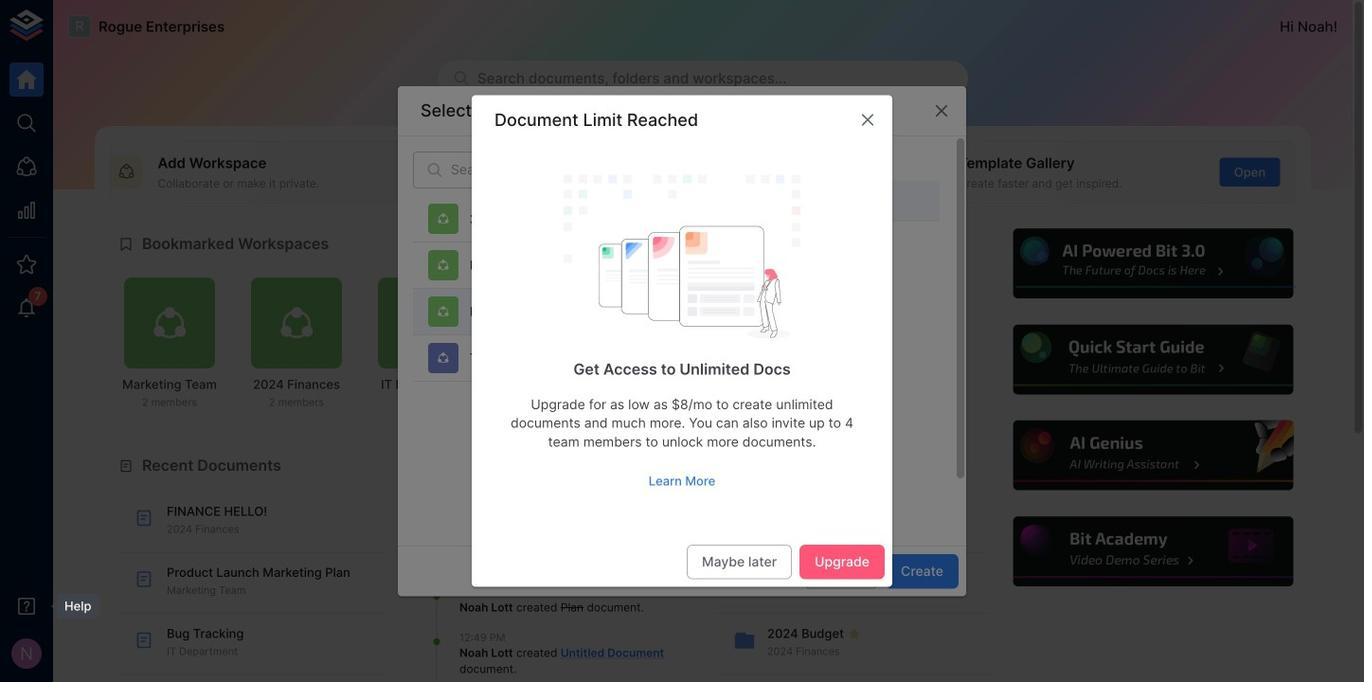 Task type: locate. For each thing, give the bounding box(es) containing it.
4 help image from the top
[[1011, 514, 1296, 589]]

3 help image from the top
[[1011, 418, 1296, 493]]

1 help image from the top
[[1011, 226, 1296, 301]]

help image
[[1011, 226, 1296, 301], [1011, 322, 1296, 397], [1011, 418, 1296, 493], [1011, 514, 1296, 589]]

tooltip
[[44, 594, 99, 619]]

dialog
[[398, 86, 967, 608], [472, 95, 893, 587]]

Search Workspaces... text field
[[451, 151, 667, 188]]



Task type: vqa. For each thing, say whether or not it's contained in the screenshot.
help image
yes



Task type: describe. For each thing, give the bounding box(es) containing it.
2 help image from the top
[[1011, 322, 1296, 397]]



